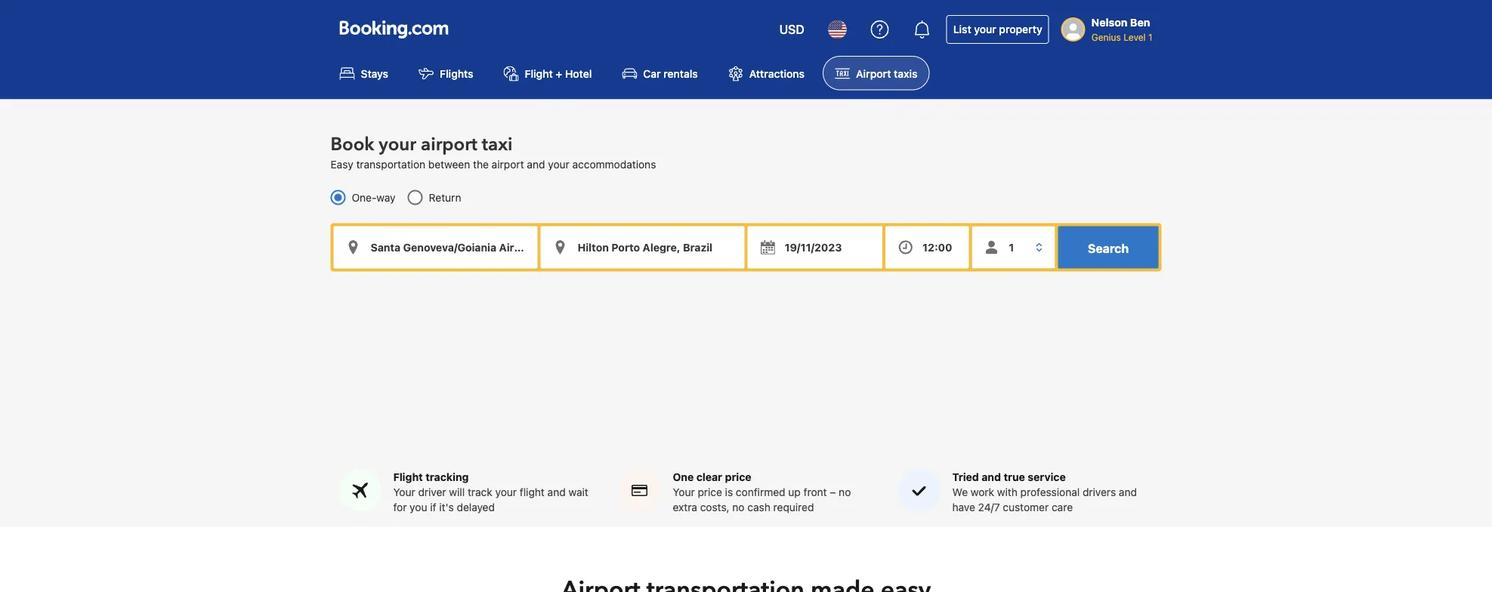 Task type: vqa. For each thing, say whether or not it's contained in the screenshot.
Clear
yes



Task type: describe. For each thing, give the bounding box(es) containing it.
search
[[1088, 241, 1129, 255]]

attractions link
[[716, 56, 817, 90]]

is
[[725, 486, 733, 498]]

0 horizontal spatial price
[[698, 486, 722, 498]]

airport taxis link
[[823, 56, 930, 90]]

0 vertical spatial no
[[839, 486, 851, 498]]

flight + hotel
[[525, 67, 592, 80]]

24/7
[[978, 501, 1000, 513]]

and right drivers
[[1119, 486, 1137, 498]]

stays
[[361, 67, 388, 80]]

the
[[473, 158, 489, 170]]

+
[[556, 67, 562, 80]]

12:00 button
[[886, 226, 969, 268]]

car rentals link
[[610, 56, 710, 90]]

for
[[393, 501, 407, 513]]

if
[[430, 501, 436, 513]]

your inside flight tracking your driver will track your flight and wait for you if it's delayed
[[495, 486, 517, 498]]

usd
[[779, 22, 804, 37]]

car rentals
[[643, 67, 698, 80]]

return
[[429, 191, 461, 203]]

level
[[1123, 32, 1146, 42]]

stays link
[[327, 56, 400, 90]]

12:00
[[923, 241, 952, 253]]

list your property link
[[946, 15, 1049, 44]]

true
[[1004, 471, 1025, 483]]

front
[[804, 486, 827, 498]]

nelson ben genius level 1
[[1091, 16, 1152, 42]]

taxi
[[482, 132, 513, 157]]

professional
[[1020, 486, 1080, 498]]

Enter pick-up location text field
[[334, 226, 538, 268]]

extra
[[673, 501, 697, 513]]

booking.com online hotel reservations image
[[340, 20, 448, 39]]

search button
[[1058, 226, 1159, 268]]

with
[[997, 486, 1018, 498]]

confirmed
[[736, 486, 785, 498]]

between
[[428, 158, 470, 170]]

your inside flight tracking your driver will track your flight and wait for you if it's delayed
[[393, 486, 415, 498]]

flight for flight tracking your driver will track your flight and wait for you if it's delayed
[[393, 471, 423, 483]]

transportation
[[356, 158, 425, 170]]

your inside one clear price your price is confirmed up front – no extra costs, no cash required
[[673, 486, 695, 498]]

ben
[[1130, 16, 1150, 29]]

usd button
[[770, 11, 813, 48]]

will
[[449, 486, 465, 498]]

car
[[643, 67, 661, 80]]

flight for flight + hotel
[[525, 67, 553, 80]]

flight + hotel link
[[491, 56, 604, 90]]



Task type: locate. For each thing, give the bounding box(es) containing it.
flights link
[[407, 56, 485, 90]]

we
[[952, 486, 968, 498]]

easy
[[331, 158, 353, 170]]

delayed
[[457, 501, 495, 513]]

flight tracking your driver will track your flight and wait for you if it's delayed
[[393, 471, 588, 513]]

1 horizontal spatial airport
[[492, 158, 524, 170]]

no down is
[[732, 501, 745, 513]]

wait
[[568, 486, 588, 498]]

and up work at the bottom of page
[[982, 471, 1001, 483]]

costs,
[[700, 501, 730, 513]]

and left wait
[[547, 486, 566, 498]]

flight left +
[[525, 67, 553, 80]]

one-
[[352, 191, 376, 203]]

attractions
[[749, 67, 805, 80]]

19/11/2023
[[785, 241, 842, 253]]

1 vertical spatial price
[[698, 486, 722, 498]]

list your property
[[953, 23, 1042, 36]]

–
[[830, 486, 836, 498]]

price down clear
[[698, 486, 722, 498]]

book
[[331, 132, 374, 157]]

flight
[[525, 67, 553, 80], [393, 471, 423, 483]]

1 horizontal spatial price
[[725, 471, 751, 483]]

0 horizontal spatial airport
[[421, 132, 477, 157]]

0 horizontal spatial your
[[393, 486, 415, 498]]

airport
[[856, 67, 891, 80]]

your
[[393, 486, 415, 498], [673, 486, 695, 498]]

drivers
[[1083, 486, 1116, 498]]

and
[[527, 158, 545, 170], [982, 471, 1001, 483], [547, 486, 566, 498], [1119, 486, 1137, 498]]

tracking
[[426, 471, 469, 483]]

one clear price your price is confirmed up front – no extra costs, no cash required
[[673, 471, 851, 513]]

customer
[[1003, 501, 1049, 513]]

1 vertical spatial flight
[[393, 471, 423, 483]]

genius
[[1091, 32, 1121, 42]]

tried
[[952, 471, 979, 483]]

airport taxis
[[856, 67, 917, 80]]

flights
[[440, 67, 473, 80]]

no
[[839, 486, 851, 498], [732, 501, 745, 513]]

airport
[[421, 132, 477, 157], [492, 158, 524, 170]]

airport up between
[[421, 132, 477, 157]]

tried and true service we work with professional drivers and have 24/7 customer care
[[952, 471, 1137, 513]]

flight
[[520, 486, 545, 498]]

list
[[953, 23, 971, 36]]

driver
[[418, 486, 446, 498]]

your
[[974, 23, 996, 36], [379, 132, 416, 157], [548, 158, 569, 170], [495, 486, 517, 498]]

Enter destination text field
[[541, 226, 745, 268]]

and right the
[[527, 158, 545, 170]]

0 horizontal spatial no
[[732, 501, 745, 513]]

no right –
[[839, 486, 851, 498]]

it's
[[439, 501, 454, 513]]

taxis
[[894, 67, 917, 80]]

rentals
[[664, 67, 698, 80]]

flight up driver
[[393, 471, 423, 483]]

1 vertical spatial airport
[[492, 158, 524, 170]]

nelson
[[1091, 16, 1128, 29]]

accommodations
[[572, 158, 656, 170]]

and inside 'book your airport taxi easy transportation between the airport and your accommodations'
[[527, 158, 545, 170]]

property
[[999, 23, 1042, 36]]

1 horizontal spatial flight
[[525, 67, 553, 80]]

price
[[725, 471, 751, 483], [698, 486, 722, 498]]

1 your from the left
[[393, 486, 415, 498]]

0 vertical spatial price
[[725, 471, 751, 483]]

track
[[468, 486, 492, 498]]

your up for
[[393, 486, 415, 498]]

your right the list
[[974, 23, 996, 36]]

one-way
[[352, 191, 396, 203]]

work
[[971, 486, 994, 498]]

your up transportation
[[379, 132, 416, 157]]

and inside flight tracking your driver will track your flight and wait for you if it's delayed
[[547, 486, 566, 498]]

2 your from the left
[[673, 486, 695, 498]]

service
[[1028, 471, 1066, 483]]

hotel
[[565, 67, 592, 80]]

1 horizontal spatial no
[[839, 486, 851, 498]]

required
[[773, 501, 814, 513]]

clear
[[696, 471, 722, 483]]

0 vertical spatial airport
[[421, 132, 477, 157]]

book your airport taxi easy transportation between the airport and your accommodations
[[331, 132, 656, 170]]

0 horizontal spatial flight
[[393, 471, 423, 483]]

way
[[376, 191, 396, 203]]

your left accommodations
[[548, 158, 569, 170]]

1
[[1148, 32, 1152, 42]]

have
[[952, 501, 975, 513]]

care
[[1052, 501, 1073, 513]]

one
[[673, 471, 694, 483]]

airport down taxi
[[492, 158, 524, 170]]

price up is
[[725, 471, 751, 483]]

flight inside flight tracking your driver will track your flight and wait for you if it's delayed
[[393, 471, 423, 483]]

you
[[410, 501, 427, 513]]

1 vertical spatial no
[[732, 501, 745, 513]]

cash
[[747, 501, 770, 513]]

your right track
[[495, 486, 517, 498]]

19/11/2023 button
[[748, 226, 883, 268]]

your down one
[[673, 486, 695, 498]]

1 horizontal spatial your
[[673, 486, 695, 498]]

up
[[788, 486, 801, 498]]

0 vertical spatial flight
[[525, 67, 553, 80]]



